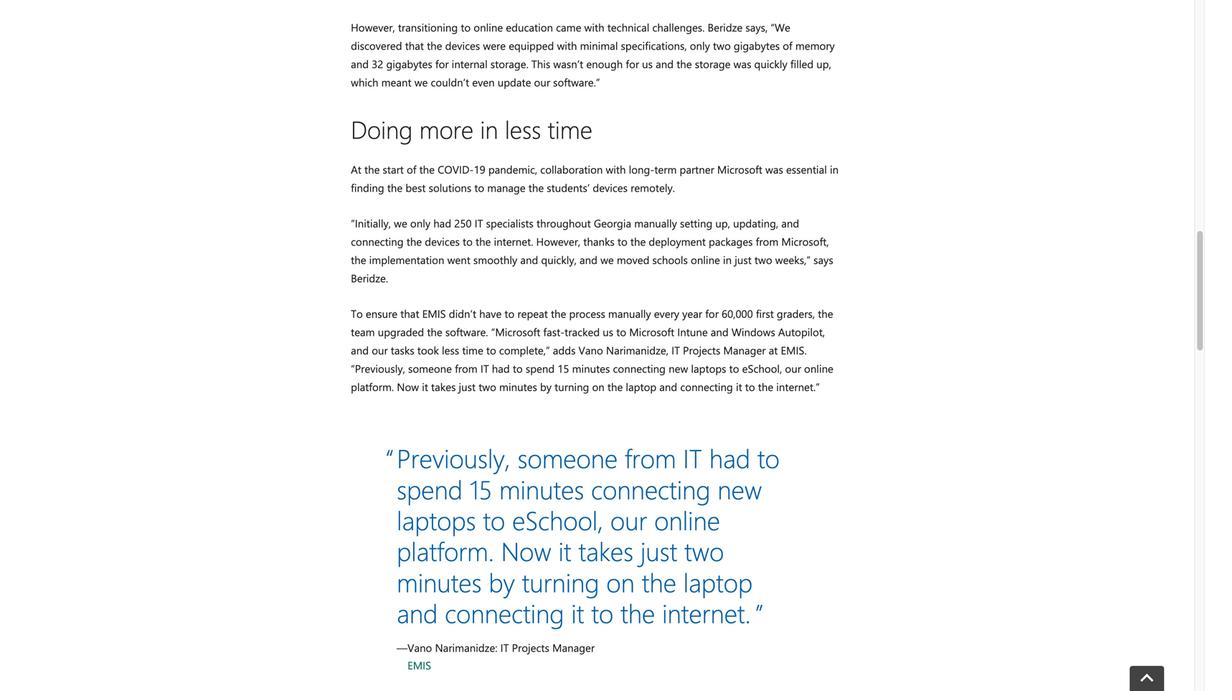 Task type: describe. For each thing, give the bounding box(es) containing it.
to inside however, transitioning to online education came with technical challenges. beridze says, "we discovered that the devices were equipped with minimal specifications, only two gigabytes of memory and 32 gigabytes for internal storage. this wasn't enough for us and the storage was quickly filled up, which meant we couldn't even update our software."
[[461, 20, 471, 35]]

from inside "previously, someone from it had to spend 15 minutes connecting new laptops to eschool, our online platform. now it takes just two minutes by turning on the laptop and connecting it to the internet."
[[625, 440, 677, 475]]

wasn't
[[554, 57, 584, 71]]

didn't
[[449, 307, 477, 321]]

microsoft,
[[782, 234, 830, 249]]

was inside at the start of the covid-19 pandemic, collaboration with long-term partner microsoft was essential in finding the best solutions to manage the students' devices remotely.
[[766, 162, 784, 177]]

manage
[[488, 181, 526, 195]]

0 vertical spatial time
[[548, 113, 593, 145]]

it inside "previously, someone from it had to spend 15 minutes connecting new laptops to eschool, our online platform. now it takes just two minutes by turning on the laptop and connecting it to the internet."
[[684, 440, 703, 475]]

internet. inside "previously, someone from it had to spend 15 minutes connecting new laptops to eschool, our online platform. now it takes just two minutes by turning on the laptop and connecting it to the internet."
[[663, 596, 751, 630]]

and down thanks
[[580, 253, 598, 267]]

0 vertical spatial with
[[585, 20, 605, 35]]

on inside to ensure that emis didn't have to repeat the process manually every year for 60,000 first graders, the team upgraded the software. "microsoft fast-tracked us to microsoft intune and windows autopilot, and our tasks took less time to complete," adds vano narimanidze, it projects manager at emis. "previously, someone from it had to spend 15 minutes connecting new laptops to eschool, our online platform. now it takes just two minutes by turning on the laptop and connecting it to the internet."
[[593, 380, 605, 394]]

have
[[480, 307, 502, 321]]

15 inside "previously, someone from it had to spend 15 minutes connecting new laptops to eschool, our online platform. now it takes just two minutes by turning on the laptop and connecting it to the internet."
[[470, 471, 493, 506]]

manager inside vano narimanidze: it projects manager emis
[[553, 641, 595, 655]]

32
[[372, 57, 384, 71]]

250
[[455, 216, 472, 231]]

software."
[[554, 75, 601, 89]]

schools
[[653, 253, 688, 267]]

1 vertical spatial we
[[394, 216, 408, 231]]

connecting inside "initially, we only had 250 it specialists throughout georgia manually setting up, updating, and connecting the devices to the internet. however, thanks to the deployment packages from microsoft, the implementation went smoothly and quickly, and we moved schools online in just two weeks," says beridze.
[[351, 234, 404, 249]]

just inside "previously, someone from it had to spend 15 minutes connecting new laptops to eschool, our online platform. now it takes just two minutes by turning on the laptop and connecting it to the internet."
[[641, 533, 678, 568]]

to
[[351, 307, 363, 321]]

devices inside at the start of the covid-19 pandemic, collaboration with long-term partner microsoft was essential in finding the best solutions to manage the students' devices remotely.
[[593, 181, 628, 195]]

at the start of the covid-19 pandemic, collaboration with long-term partner microsoft was essential in finding the best solutions to manage the students' devices remotely.
[[351, 162, 839, 195]]

laptop inside "previously, someone from it had to spend 15 minutes connecting new laptops to eschool, our online platform. now it takes just two minutes by turning on the laptop and connecting it to the internet."
[[684, 565, 753, 599]]

we inside however, transitioning to online education came with technical challenges. beridze says, "we discovered that the devices were equipped with minimal specifications, only two gigabytes of memory and 32 gigabytes for internal storage. this wasn't enough for us and the storage was quickly filled up, which meant we couldn't even update our software."
[[415, 75, 428, 89]]

1 horizontal spatial less
[[505, 113, 542, 145]]

15 inside to ensure that emis didn't have to repeat the process manually every year for 60,000 first graders, the team upgraded the software. "microsoft fast-tracked us to microsoft intune and windows autopilot, and our tasks took less time to complete," adds vano narimanidze, it projects manager at emis. "previously, someone from it had to spend 15 minutes connecting new laptops to eschool, our online platform. now it takes just two minutes by turning on the laptop and connecting it to the internet."
[[558, 362, 570, 376]]

1 horizontal spatial for
[[626, 57, 640, 71]]

now inside to ensure that emis didn't have to repeat the process manually every year for 60,000 first graders, the team upgraded the software. "microsoft fast-tracked us to microsoft intune and windows autopilot, and our tasks took less time to complete," adds vano narimanidze, it projects manager at emis. "previously, someone from it had to spend 15 minutes connecting new laptops to eschool, our online platform. now it takes just two minutes by turning on the laptop and connecting it to the internet."
[[397, 380, 419, 394]]

ensure
[[366, 307, 398, 321]]

updating,
[[734, 216, 779, 231]]

georgia
[[594, 216, 632, 231]]

windows
[[732, 325, 776, 339]]

online inside however, transitioning to online education came with technical challenges. beridze says, "we discovered that the devices were equipped with minimal specifications, only two gigabytes of memory and 32 gigabytes for internal storage. this wasn't enough for us and the storage was quickly filled up, which meant we couldn't even update our software."
[[474, 20, 503, 35]]

upgraded
[[378, 325, 424, 339]]

in inside "initially, we only had 250 it specialists throughout georgia manually setting up, updating, and connecting the devices to the internet. however, thanks to the deployment packages from microsoft, the implementation went smoothly and quickly, and we moved schools online in just two weeks," says beridze.
[[724, 253, 732, 267]]

more
[[420, 113, 474, 145]]

"previously,
[[351, 362, 405, 376]]

took
[[418, 343, 439, 358]]

however, inside however, transitioning to online education came with technical challenges. beridze says, "we discovered that the devices were equipped with minimal specifications, only two gigabytes of memory and 32 gigabytes for internal storage. this wasn't enough for us and the storage was quickly filled up, which meant we couldn't even update our software."
[[351, 20, 395, 35]]

online inside "previously, someone from it had to spend 15 minutes connecting new laptops to eschool, our online platform. now it takes just two minutes by turning on the laptop and connecting it to the internet."
[[655, 502, 721, 537]]

equipped
[[509, 38, 554, 53]]

that inside however, transitioning to online education came with technical challenges. beridze says, "we discovered that the devices were equipped with minimal specifications, only two gigabytes of memory and 32 gigabytes for internal storage. this wasn't enough for us and the storage was quickly filled up, which meant we couldn't even update our software."
[[405, 38, 424, 53]]

essential
[[787, 162, 828, 177]]

just inside "initially, we only had 250 it specialists throughout georgia manually setting up, updating, and connecting the devices to the internet. however, thanks to the deployment packages from microsoft, the implementation went smoothly and quickly, and we moved schools online in just two weeks," says beridze.
[[735, 253, 752, 267]]

deployment
[[649, 234, 706, 249]]

at
[[769, 343, 778, 358]]

projects inside to ensure that emis didn't have to repeat the process manually every year for 60,000 first graders, the team upgraded the software. "microsoft fast-tracked us to microsoft intune and windows autopilot, and our tasks took less time to complete," adds vano narimanidze, it projects manager at emis. "previously, someone from it had to spend 15 minutes connecting new laptops to eschool, our online platform. now it takes just two minutes by turning on the laptop and connecting it to the internet."
[[683, 343, 721, 358]]

quickly
[[755, 57, 788, 71]]

emis inside to ensure that emis didn't have to repeat the process manually every year for 60,000 first graders, the team upgraded the software. "microsoft fast-tracked us to microsoft intune and windows autopilot, and our tasks took less time to complete," adds vano narimanidze, it projects manager at emis. "previously, someone from it had to spend 15 minutes connecting new laptops to eschool, our online platform. now it takes just two minutes by turning on the laptop and connecting it to the internet."
[[423, 307, 446, 321]]

had inside "initially, we only had 250 it specialists throughout georgia manually setting up, updating, and connecting the devices to the internet. however, thanks to the deployment packages from microsoft, the implementation went smoothly and quickly, and we moved schools online in just two weeks," says beridze.
[[434, 216, 452, 231]]

laptop inside to ensure that emis didn't have to repeat the process manually every year for 60,000 first graders, the team upgraded the software. "microsoft fast-tracked us to microsoft intune and windows autopilot, and our tasks took less time to complete," adds vano narimanidze, it projects manager at emis. "previously, someone from it had to spend 15 minutes connecting new laptops to eschool, our online platform. now it takes just two minutes by turning on the laptop and connecting it to the internet."
[[626, 380, 657, 394]]

couldn't
[[431, 75, 470, 89]]

0 horizontal spatial with
[[557, 38, 578, 53]]

internal
[[452, 57, 488, 71]]

two inside however, transitioning to online education came with technical challenges. beridze says, "we discovered that the devices were equipped with minimal specifications, only two gigabytes of memory and 32 gigabytes for internal storage. this wasn't enough for us and the storage was quickly filled up, which meant we couldn't even update our software."
[[714, 38, 731, 53]]

new inside to ensure that emis didn't have to repeat the process manually every year for 60,000 first graders, the team upgraded the software. "microsoft fast-tracked us to microsoft intune and windows autopilot, and our tasks took less time to complete," adds vano narimanidze, it projects manager at emis. "previously, someone from it had to spend 15 minutes connecting new laptops to eschool, our online platform. now it takes just two minutes by turning on the laptop and connecting it to the internet."
[[669, 362, 689, 376]]

fast-
[[544, 325, 565, 339]]

process
[[570, 307, 606, 321]]

2 vertical spatial we
[[601, 253, 614, 267]]

tracked
[[565, 325, 600, 339]]

tasks
[[391, 343, 415, 358]]

vano narimanidze: it projects manager emis
[[408, 641, 595, 672]]

vano inside vano narimanidze: it projects manager emis
[[408, 641, 432, 655]]

two inside to ensure that emis didn't have to repeat the process manually every year for 60,000 first graders, the team upgraded the software. "microsoft fast-tracked us to microsoft intune and windows autopilot, and our tasks took less time to complete," adds vano narimanidze, it projects manager at emis. "previously, someone from it had to spend 15 minutes connecting new laptops to eschool, our online platform. now it takes just two minutes by turning on the laptop and connecting it to the internet."
[[479, 380, 497, 394]]

minimal
[[580, 38, 618, 53]]

software.
[[446, 325, 489, 339]]

every
[[654, 307, 680, 321]]

meant
[[382, 75, 412, 89]]

enough
[[587, 57, 623, 71]]

"initially,
[[351, 216, 391, 231]]

takes inside "previously, someone from it had to spend 15 minutes connecting new laptops to eschool, our online platform. now it takes just two minutes by turning on the laptop and connecting it to the internet."
[[579, 533, 634, 568]]

our inside "previously, someone from it had to spend 15 minutes connecting new laptops to eschool, our online platform. now it takes just two minutes by turning on the laptop and connecting it to the internet."
[[611, 502, 648, 537]]

emis.
[[781, 343, 807, 358]]

technical
[[608, 20, 650, 35]]

"initially, we only had 250 it specialists throughout georgia manually setting up, updating, and connecting the devices to the internet. however, thanks to the deployment packages from microsoft, the implementation went smoothly and quickly, and we moved schools online in just two weeks," says beridze.
[[351, 216, 834, 285]]

less inside to ensure that emis didn't have to repeat the process manually every year for 60,000 first graders, the team upgraded the software. "microsoft fast-tracked us to microsoft intune and windows autopilot, and our tasks took less time to complete," adds vano narimanidze, it projects manager at emis. "previously, someone from it had to spend 15 minutes connecting new laptops to eschool, our online platform. now it takes just two minutes by turning on the laptop and connecting it to the internet."
[[442, 343, 460, 358]]

to ensure that emis didn't have to repeat the process manually every year for 60,000 first graders, the team upgraded the software. "microsoft fast-tracked us to microsoft intune and windows autopilot, and our tasks took less time to complete," adds vano narimanidze, it projects manager at emis. "previously, someone from it had to spend 15 minutes connecting new laptops to eschool, our online platform. now it takes just two minutes by turning on the laptop and connecting it to the internet."
[[351, 307, 834, 394]]

even
[[473, 75, 495, 89]]

were
[[483, 38, 506, 53]]

intune
[[678, 325, 708, 339]]

it inside "initially, we only had 250 it specialists throughout georgia manually setting up, updating, and connecting the devices to the internet. however, thanks to the deployment packages from microsoft, the implementation went smoothly and quickly, and we moved schools online in just two weeks," says beridze.
[[475, 216, 483, 231]]

thanks
[[584, 234, 615, 249]]

students'
[[547, 181, 590, 195]]

at
[[351, 162, 362, 177]]

doing
[[351, 113, 413, 145]]

packages
[[709, 234, 753, 249]]

remotely.
[[631, 181, 675, 195]]

throughout
[[537, 216, 591, 231]]

was inside however, transitioning to online education came with technical challenges. beridze says, "we discovered that the devices were equipped with minimal specifications, only two gigabytes of memory and 32 gigabytes for internal storage. this wasn't enough for us and the storage was quickly filled up, which meant we couldn't even update our software."
[[734, 57, 752, 71]]

us inside however, transitioning to online education came with technical challenges. beridze says, "we discovered that the devices were equipped with minimal specifications, only two gigabytes of memory and 32 gigabytes for internal storage. this wasn't enough for us and the storage was quickly filled up, which meant we couldn't even update our software."
[[643, 57, 653, 71]]

online inside to ensure that emis didn't have to repeat the process manually every year for 60,000 first graders, the team upgraded the software. "microsoft fast-tracked us to microsoft intune and windows autopilot, and our tasks took less time to complete," adds vano narimanidze, it projects manager at emis. "previously, someone from it had to spend 15 minutes connecting new laptops to eschool, our online platform. now it takes just two minutes by turning on the laptop and connecting it to the internet."
[[805, 362, 834, 376]]

beridze.
[[351, 271, 388, 285]]

up, inside however, transitioning to online education came with technical challenges. beridze says, "we discovered that the devices were equipped with minimal specifications, only two gigabytes of memory and 32 gigabytes for internal storage. this wasn't enough for us and the storage was quickly filled up, which meant we couldn't even update our software."
[[817, 57, 832, 71]]

had inside to ensure that emis didn't have to repeat the process manually every year for 60,000 first graders, the team upgraded the software. "microsoft fast-tracked us to microsoft intune and windows autopilot, and our tasks took less time to complete," adds vano narimanidze, it projects manager at emis. "previously, someone from it had to spend 15 minutes connecting new laptops to eschool, our online platform. now it takes just two minutes by turning on the laptop and connecting it to the internet."
[[492, 362, 510, 376]]

specifications,
[[621, 38, 687, 53]]

pandemic,
[[489, 162, 538, 177]]

transitioning
[[398, 20, 458, 35]]

only inside "initially, we only had 250 it specialists throughout georgia manually setting up, updating, and connecting the devices to the internet. however, thanks to the deployment packages from microsoft, the implementation went smoothly and quickly, and we moved schools online in just two weeks," says beridze.
[[411, 216, 431, 231]]

team
[[351, 325, 375, 339]]

specialists
[[486, 216, 534, 231]]

setting
[[681, 216, 713, 231]]

eschool, inside to ensure that emis didn't have to repeat the process manually every year for 60,000 first graders, the team upgraded the software. "microsoft fast-tracked us to microsoft intune and windows autopilot, and our tasks took less time to complete," adds vano narimanidze, it projects manager at emis. "previously, someone from it had to spend 15 minutes connecting new laptops to eschool, our online platform. now it takes just two minutes by turning on the laptop and connecting it to the internet."
[[743, 362, 783, 376]]

challenges.
[[653, 20, 705, 35]]

turning inside "previously, someone from it had to spend 15 minutes connecting new laptops to eschool, our online platform. now it takes just two minutes by turning on the laptop and connecting it to the internet."
[[522, 565, 600, 599]]

two inside "previously, someone from it had to spend 15 minutes connecting new laptops to eschool, our online platform. now it takes just two minutes by turning on the laptop and connecting it to the internet."
[[685, 533, 725, 568]]

filled
[[791, 57, 814, 71]]

0 horizontal spatial for
[[436, 57, 449, 71]]

us inside to ensure that emis didn't have to repeat the process manually every year for 60,000 first graders, the team upgraded the software. "microsoft fast-tracked us to microsoft intune and windows autopilot, and our tasks took less time to complete," adds vano narimanidze, it projects manager at emis. "previously, someone from it had to spend 15 minutes connecting new laptops to eschool, our online platform. now it takes just two minutes by turning on the laptop and connecting it to the internet."
[[603, 325, 614, 339]]

devices inside however, transitioning to online education came with technical challenges. beridze says, "we discovered that the devices were equipped with minimal specifications, only two gigabytes of memory and 32 gigabytes for internal storage. this wasn't enough for us and the storage was quickly filled up, which meant we couldn't even update our software."
[[446, 38, 480, 53]]

narimanidze,
[[607, 343, 669, 358]]

and down 'team'
[[351, 343, 369, 358]]

microsoft inside to ensure that emis didn't have to repeat the process manually every year for 60,000 first graders, the team upgraded the software. "microsoft fast-tracked us to microsoft intune and windows autopilot, and our tasks took less time to complete," adds vano narimanidze, it projects manager at emis. "previously, someone from it had to spend 15 minutes connecting new laptops to eschool, our online platform. now it takes just two minutes by turning on the laptop and connecting it to the internet."
[[630, 325, 675, 339]]

beridze
[[708, 20, 743, 35]]

by inside "previously, someone from it had to spend 15 minutes connecting new laptops to eschool, our online platform. now it takes just two minutes by turning on the laptop and connecting it to the internet."
[[489, 565, 515, 599]]

only inside however, transitioning to online education came with technical challenges. beridze says, "we discovered that the devices were equipped with minimal specifications, only two gigabytes of memory and 32 gigabytes for internal storage. this wasn't enough for us and the storage was quickly filled up, which meant we couldn't even update our software."
[[690, 38, 711, 53]]

went
[[448, 253, 471, 267]]

covid-
[[438, 162, 474, 177]]

implementation
[[369, 253, 445, 267]]

weeks,"
[[776, 253, 811, 267]]

adds
[[553, 343, 576, 358]]

had inside "previously, someone from it had to spend 15 minutes connecting new laptops to eschool, our online platform. now it takes just two minutes by turning on the laptop and connecting it to the internet."
[[710, 440, 751, 475]]

this
[[532, 57, 551, 71]]

platform. inside to ensure that emis didn't have to repeat the process manually every year for 60,000 first graders, the team upgraded the software. "microsoft fast-tracked us to microsoft intune and windows autopilot, and our tasks took less time to complete," adds vano narimanidze, it projects manager at emis. "previously, someone from it had to spend 15 minutes connecting new laptops to eschool, our online platform. now it takes just two minutes by turning on the laptop and connecting it to the internet."
[[351, 380, 394, 394]]

spend inside to ensure that emis didn't have to repeat the process manually every year for 60,000 first graders, the team upgraded the software. "microsoft fast-tracked us to microsoft intune and windows autopilot, and our tasks took less time to complete," adds vano narimanidze, it projects manager at emis. "previously, someone from it had to spend 15 minutes connecting new laptops to eschool, our online platform. now it takes just two minutes by turning on the laptop and connecting it to the internet."
[[526, 362, 555, 376]]

storage.
[[491, 57, 529, 71]]

smoothly
[[474, 253, 518, 267]]

internet."
[[777, 380, 820, 394]]

with inside at the start of the covid-19 pandemic, collaboration with long-term partner microsoft was essential in finding the best solutions to manage the students' devices remotely.
[[606, 162, 626, 177]]



Task type: locate. For each thing, give the bounding box(es) containing it.
online inside "initially, we only had 250 it specialists throughout georgia manually setting up, updating, and connecting the devices to the internet. however, thanks to the deployment packages from microsoft, the implementation went smoothly and quickly, and we moved schools online in just two weeks," says beridze.
[[691, 253, 721, 267]]

1 horizontal spatial platform.
[[397, 533, 494, 568]]

says,
[[746, 20, 768, 35]]

0 vertical spatial microsoft
[[718, 162, 763, 177]]

solutions
[[429, 181, 472, 195]]

of right "start"
[[407, 162, 417, 177]]

takes
[[431, 380, 456, 394], [579, 533, 634, 568]]

laptops down previously,
[[397, 502, 476, 537]]

with left long-
[[606, 162, 626, 177]]

1 horizontal spatial with
[[585, 20, 605, 35]]

moved
[[617, 253, 650, 267]]

0 horizontal spatial someone
[[408, 362, 452, 376]]

narimanidze:
[[435, 641, 498, 655]]

1 vertical spatial manually
[[609, 307, 652, 321]]

devices
[[446, 38, 480, 53], [593, 181, 628, 195], [425, 234, 460, 249]]

manager inside to ensure that emis didn't have to repeat the process manually every year for 60,000 first graders, the team upgraded the software. "microsoft fast-tracked us to microsoft intune and windows autopilot, and our tasks took less time to complete," adds vano narimanidze, it projects manager at emis. "previously, someone from it had to spend 15 minutes connecting new laptops to eschool, our online platform. now it takes just two minutes by turning on the laptop and connecting it to the internet."
[[724, 343, 766, 358]]

0 vertical spatial turning
[[555, 380, 590, 394]]

laptops down intune
[[692, 362, 727, 376]]

vano left narimanidze:
[[408, 641, 432, 655]]

go to top image
[[1141, 674, 1154, 687]]

us
[[643, 57, 653, 71], [603, 325, 614, 339]]

only
[[690, 38, 711, 53], [411, 216, 431, 231]]

with up wasn't
[[557, 38, 578, 53]]

60,000
[[722, 307, 754, 321]]

laptops inside "previously, someone from it had to spend 15 minutes connecting new laptops to eschool, our online platform. now it takes just two minutes by turning on the laptop and connecting it to the internet."
[[397, 502, 476, 537]]

0 vertical spatial gigabytes
[[734, 38, 780, 53]]

0 horizontal spatial of
[[407, 162, 417, 177]]

0 horizontal spatial manager
[[553, 641, 595, 655]]

1 vertical spatial emis
[[408, 658, 432, 672]]

0 vertical spatial only
[[690, 38, 711, 53]]

platform.
[[351, 380, 394, 394], [397, 533, 494, 568]]

1 vertical spatial of
[[407, 162, 417, 177]]

devices up internal
[[446, 38, 480, 53]]

devices up went
[[425, 234, 460, 249]]

1 vertical spatial devices
[[593, 181, 628, 195]]

laptop
[[626, 380, 657, 394], [684, 565, 753, 599]]

microsoft inside at the start of the covid-19 pandemic, collaboration with long-term partner microsoft was essential in finding the best solutions to manage the students' devices remotely.
[[718, 162, 763, 177]]

repeat
[[518, 307, 548, 321]]

vano inside to ensure that emis didn't have to repeat the process manually every year for 60,000 first graders, the team upgraded the software. "microsoft fast-tracked us to microsoft intune and windows autopilot, and our tasks took less time to complete," adds vano narimanidze, it projects manager at emis. "previously, someone from it had to spend 15 minutes connecting new laptops to eschool, our online platform. now it takes just two minutes by turning on the laptop and connecting it to the internet."
[[579, 343, 604, 358]]

2 horizontal spatial just
[[735, 253, 752, 267]]

for up the couldn't
[[436, 57, 449, 71]]

19
[[474, 162, 486, 177]]

0 horizontal spatial microsoft
[[630, 325, 675, 339]]

two inside "initially, we only had 250 it specialists throughout georgia manually setting up, updating, and connecting the devices to the internet. however, thanks to the deployment packages from microsoft, the implementation went smoothly and quickly, and we moved schools online in just two weeks," says beridze.
[[755, 253, 773, 267]]

1 vertical spatial platform.
[[397, 533, 494, 568]]

microsoft
[[718, 162, 763, 177], [630, 325, 675, 339]]

now inside "previously, someone from it had to spend 15 minutes connecting new laptops to eschool, our online platform. now it takes just two minutes by turning on the laptop and connecting it to the internet."
[[501, 533, 552, 568]]

0 vertical spatial by
[[541, 380, 552, 394]]

that up upgraded
[[401, 307, 420, 321]]

2 horizontal spatial we
[[601, 253, 614, 267]]

0 horizontal spatial was
[[734, 57, 752, 71]]

1 horizontal spatial just
[[641, 533, 678, 568]]

15
[[558, 362, 570, 376], [470, 471, 493, 506]]

it
[[475, 216, 483, 231], [672, 343, 680, 358], [481, 362, 489, 376], [684, 440, 703, 475], [501, 641, 509, 655]]

for right enough on the top of the page
[[626, 57, 640, 71]]

for right "year"
[[706, 307, 719, 321]]

manually inside to ensure that emis didn't have to repeat the process manually every year for 60,000 first graders, the team upgraded the software. "microsoft fast-tracked us to microsoft intune and windows autopilot, and our tasks took less time to complete," adds vano narimanidze, it projects manager at emis. "previously, someone from it had to spend 15 minutes connecting new laptops to eschool, our online platform. now it takes just two minutes by turning on the laptop and connecting it to the internet."
[[609, 307, 652, 321]]

and inside "previously, someone from it had to spend 15 minutes connecting new laptops to eschool, our online platform. now it takes just two minutes by turning on the laptop and connecting it to the internet."
[[397, 596, 438, 630]]

was
[[734, 57, 752, 71], [766, 162, 784, 177]]

1 horizontal spatial 15
[[558, 362, 570, 376]]

discovered
[[351, 38, 402, 53]]

2 vertical spatial from
[[625, 440, 677, 475]]

two
[[714, 38, 731, 53], [755, 253, 773, 267], [479, 380, 497, 394], [685, 533, 725, 568]]

1 horizontal spatial was
[[766, 162, 784, 177]]

1 vertical spatial now
[[501, 533, 552, 568]]

0 horizontal spatial however,
[[351, 20, 395, 35]]

up, inside "initially, we only had 250 it specialists throughout georgia manually setting up, updating, and connecting the devices to the internet. however, thanks to the deployment packages from microsoft, the implementation went smoothly and quickly, and we moved schools online in just two weeks," says beridze.
[[716, 216, 731, 231]]

0 vertical spatial just
[[735, 253, 752, 267]]

projects
[[683, 343, 721, 358], [512, 641, 550, 655]]

manually inside "initially, we only had 250 it specialists throughout georgia manually setting up, updating, and connecting the devices to the internet. however, thanks to the deployment packages from microsoft, the implementation went smoothly and quickly, and we moved schools online in just two weeks," says beridze.
[[635, 216, 678, 231]]

by inside to ensure that emis didn't have to repeat the process manually every year for 60,000 first graders, the team upgraded the software. "microsoft fast-tracked us to microsoft intune and windows autopilot, and our tasks took less time to complete," adds vano narimanidze, it projects manager at emis. "previously, someone from it had to spend 15 minutes connecting new laptops to eschool, our online platform. now it takes just two minutes by turning on the laptop and connecting it to the internet."
[[541, 380, 552, 394]]

1 vertical spatial spend
[[397, 471, 463, 506]]

internet. inside "initially, we only had 250 it specialists throughout georgia manually setting up, updating, and connecting the devices to the internet. however, thanks to the deployment packages from microsoft, the implementation went smoothly and quickly, and we moved schools online in just two weeks," says beridze.
[[494, 234, 534, 249]]

only down best
[[411, 216, 431, 231]]

storage
[[695, 57, 731, 71]]

our inside however, transitioning to online education came with technical challenges. beridze says, "we discovered that the devices were equipped with minimal specifications, only two gigabytes of memory and 32 gigabytes for internal storage. this wasn't enough for us and the storage was quickly filled up, which meant we couldn't even update our software."
[[534, 75, 551, 89]]

1 vertical spatial us
[[603, 325, 614, 339]]

0 vertical spatial devices
[[446, 38, 480, 53]]

in
[[480, 113, 499, 145], [831, 162, 839, 177], [724, 253, 732, 267]]

0 vertical spatial eschool,
[[743, 362, 783, 376]]

time inside to ensure that emis didn't have to repeat the process manually every year for 60,000 first graders, the team upgraded the software. "microsoft fast-tracked us to microsoft intune and windows autopilot, and our tasks took less time to complete," adds vano narimanidze, it projects manager at emis. "previously, someone from it had to spend 15 minutes connecting new laptops to eschool, our online platform. now it takes just two minutes by turning on the laptop and connecting it to the internet."
[[463, 343, 484, 358]]

2 horizontal spatial from
[[756, 234, 779, 249]]

quickly,
[[542, 253, 577, 267]]

0 horizontal spatial laptop
[[626, 380, 657, 394]]

however, transitioning to online education came with technical challenges. beridze says, "we discovered that the devices were equipped with minimal specifications, only two gigabytes of memory and 32 gigabytes for internal storage. this wasn't enough for us and the storage was quickly filled up, which meant we couldn't even update our software."
[[351, 20, 835, 89]]

and down narimanidze,
[[660, 380, 678, 394]]

1 horizontal spatial we
[[415, 75, 428, 89]]

0 horizontal spatial internet.
[[494, 234, 534, 249]]

in right "essential"
[[831, 162, 839, 177]]

year
[[683, 307, 703, 321]]

1 vertical spatial only
[[411, 216, 431, 231]]

laptops inside to ensure that emis didn't have to repeat the process manually every year for 60,000 first graders, the team upgraded the software. "microsoft fast-tracked us to microsoft intune and windows autopilot, and our tasks took less time to complete," adds vano narimanidze, it projects manager at emis. "previously, someone from it had to spend 15 minutes connecting new laptops to eschool, our online platform. now it takes just two minutes by turning on the laptop and connecting it to the internet."
[[692, 362, 727, 376]]

0 horizontal spatial less
[[442, 343, 460, 358]]

the
[[427, 38, 443, 53], [677, 57, 692, 71], [365, 162, 380, 177], [420, 162, 435, 177], [388, 181, 403, 195], [529, 181, 544, 195], [407, 234, 422, 249], [476, 234, 491, 249], [631, 234, 646, 249], [351, 253, 366, 267], [551, 307, 567, 321], [819, 307, 834, 321], [427, 325, 443, 339], [608, 380, 623, 394], [759, 380, 774, 394], [642, 565, 677, 599], [621, 596, 656, 630]]

0 vertical spatial manually
[[635, 216, 678, 231]]

devices up georgia
[[593, 181, 628, 195]]

in up 19
[[480, 113, 499, 145]]

says
[[814, 253, 834, 267]]

1 horizontal spatial now
[[501, 533, 552, 568]]

0 vertical spatial in
[[480, 113, 499, 145]]

we right meant
[[415, 75, 428, 89]]

internet.
[[494, 234, 534, 249], [663, 596, 751, 630]]

0 horizontal spatial time
[[463, 343, 484, 358]]

and up microsoft,
[[782, 216, 800, 231]]

0 horizontal spatial takes
[[431, 380, 456, 394]]

0 vertical spatial of
[[783, 38, 793, 53]]

1 horizontal spatial of
[[783, 38, 793, 53]]

0 horizontal spatial on
[[593, 380, 605, 394]]

partner
[[680, 162, 715, 177]]

vano down tracked
[[579, 343, 604, 358]]

0 vertical spatial from
[[756, 234, 779, 249]]

eschool,
[[743, 362, 783, 376], [513, 502, 604, 537]]

1 horizontal spatial vano
[[579, 343, 604, 358]]

0 horizontal spatial from
[[455, 362, 478, 376]]

from inside "initially, we only had 250 it specialists throughout georgia manually setting up, updating, and connecting the devices to the internet. however, thanks to the deployment packages from microsoft, the implementation went smoothly and quickly, and we moved schools online in just two weeks," says beridze.
[[756, 234, 779, 249]]

1 vertical spatial 15
[[470, 471, 493, 506]]

with up minimal
[[585, 20, 605, 35]]

had
[[434, 216, 452, 231], [492, 362, 510, 376], [710, 440, 751, 475]]

projects down intune
[[683, 343, 721, 358]]

connecting
[[351, 234, 404, 249], [613, 362, 666, 376], [681, 380, 734, 394], [592, 471, 711, 506], [445, 596, 565, 630]]

0 vertical spatial now
[[397, 380, 419, 394]]

manually up deployment
[[635, 216, 678, 231]]

someone inside "previously, someone from it had to spend 15 minutes connecting new laptops to eschool, our online platform. now it takes just two minutes by turning on the laptop and connecting it to the internet."
[[518, 440, 618, 475]]

1 horizontal spatial projects
[[683, 343, 721, 358]]

1 horizontal spatial laptop
[[684, 565, 753, 599]]

it
[[422, 380, 429, 394], [736, 380, 743, 394], [559, 533, 572, 568], [572, 596, 585, 630]]

finding
[[351, 181, 385, 195]]

of down "we
[[783, 38, 793, 53]]

less up pandemic,
[[505, 113, 542, 145]]

1 vertical spatial however,
[[537, 234, 581, 249]]

1 vertical spatial vano
[[408, 641, 432, 655]]

however, up the quickly, on the top left
[[537, 234, 581, 249]]

0 horizontal spatial eschool,
[[513, 502, 604, 537]]

eschool, inside "previously, someone from it had to spend 15 minutes connecting new laptops to eschool, our online platform. now it takes just two minutes by turning on the laptop and connecting it to the internet."
[[513, 502, 604, 537]]

to
[[461, 20, 471, 35], [475, 181, 485, 195], [463, 234, 473, 249], [618, 234, 628, 249], [505, 307, 515, 321], [617, 325, 627, 339], [487, 343, 497, 358], [513, 362, 523, 376], [730, 362, 740, 376], [746, 380, 756, 394], [758, 440, 780, 475], [483, 502, 506, 537], [592, 596, 614, 630]]

manually left every
[[609, 307, 652, 321]]

our
[[534, 75, 551, 89], [372, 343, 388, 358], [786, 362, 802, 376], [611, 502, 648, 537]]

1 horizontal spatial laptops
[[692, 362, 727, 376]]

manually
[[635, 216, 678, 231], [609, 307, 652, 321]]

first
[[756, 307, 774, 321]]

1 vertical spatial laptop
[[684, 565, 753, 599]]

1 vertical spatial time
[[463, 343, 484, 358]]

with
[[585, 20, 605, 35], [557, 38, 578, 53], [606, 162, 626, 177]]

0 vertical spatial that
[[405, 38, 424, 53]]

and down 60,000
[[711, 325, 729, 339]]

collaboration
[[541, 162, 603, 177]]

new inside "previously, someone from it had to spend 15 minutes connecting new laptops to eschool, our online platform. now it takes just two minutes by turning on the laptop and connecting it to the internet."
[[718, 471, 762, 506]]

and down specifications,
[[656, 57, 674, 71]]

gigabytes up meant
[[387, 57, 433, 71]]

to inside at the start of the covid-19 pandemic, collaboration with long-term partner microsoft was essential in finding the best solutions to manage the students' devices remotely.
[[475, 181, 485, 195]]

0 horizontal spatial spend
[[397, 471, 463, 506]]

was left "essential"
[[766, 162, 784, 177]]

0 vertical spatial up,
[[817, 57, 832, 71]]

however, up discovered
[[351, 20, 395, 35]]

long-
[[629, 162, 655, 177]]

1 vertical spatial just
[[459, 380, 476, 394]]

2 vertical spatial had
[[710, 440, 751, 475]]

0 horizontal spatial new
[[669, 362, 689, 376]]

someone
[[408, 362, 452, 376], [518, 440, 618, 475]]

only up storage
[[690, 38, 711, 53]]

up, down memory
[[817, 57, 832, 71]]

0 vertical spatial manager
[[724, 343, 766, 358]]

0 vertical spatial however,
[[351, 20, 395, 35]]

1 horizontal spatial internet.
[[663, 596, 751, 630]]

2 horizontal spatial with
[[606, 162, 626, 177]]

we right "initially,
[[394, 216, 408, 231]]

spend inside "previously, someone from it had to spend 15 minutes connecting new laptops to eschool, our online platform. now it takes just two minutes by turning on the laptop and connecting it to the internet."
[[397, 471, 463, 506]]

1 vertical spatial manager
[[553, 641, 595, 655]]

memory
[[796, 38, 835, 53]]

and left the quickly, on the top left
[[521, 253, 539, 267]]

best
[[406, 181, 426, 195]]

and up narimanidze:
[[397, 596, 438, 630]]

of inside at the start of the covid-19 pandemic, collaboration with long-term partner microsoft was essential in finding the best solutions to manage the students' devices remotely.
[[407, 162, 417, 177]]

emis
[[423, 307, 446, 321], [408, 658, 432, 672]]

of inside however, transitioning to online education came with technical challenges. beridze says, "we discovered that the devices were equipped with minimal specifications, only two gigabytes of memory and 32 gigabytes for internal storage. this wasn't enough for us and the storage was quickly filled up, which meant we couldn't even update our software."
[[783, 38, 793, 53]]

previously, someone from it had to spend 15 minutes connecting new laptops to eschool, our online platform. now it takes just two minutes by turning on the laptop and connecting it to the internet.
[[397, 440, 780, 630]]

came
[[556, 20, 582, 35]]

platform. inside "previously, someone from it had to spend 15 minutes connecting new laptops to eschool, our online platform. now it takes just two minutes by turning on the laptop and connecting it to the internet."
[[397, 533, 494, 568]]

manager
[[724, 343, 766, 358], [553, 641, 595, 655]]

for inside to ensure that emis didn't have to repeat the process manually every year for 60,000 first graders, the team upgraded the software. "microsoft fast-tracked us to microsoft intune and windows autopilot, and our tasks took less time to complete," adds vano narimanidze, it projects manager at emis. "previously, someone from it had to spend 15 minutes connecting new laptops to eschool, our online platform. now it takes just two minutes by turning on the laptop and connecting it to the internet."
[[706, 307, 719, 321]]

"we
[[771, 20, 791, 35]]

previously,
[[397, 440, 511, 475]]

1 vertical spatial someone
[[518, 440, 618, 475]]

in down packages
[[724, 253, 732, 267]]

microsoft right partner
[[718, 162, 763, 177]]

1 vertical spatial gigabytes
[[387, 57, 433, 71]]

doing more in less time
[[351, 113, 593, 145]]

1 horizontal spatial spend
[[526, 362, 555, 376]]

up, up packages
[[716, 216, 731, 231]]

minutes
[[573, 362, 610, 376], [500, 380, 538, 394], [500, 471, 585, 506], [397, 565, 482, 599]]

0 vertical spatial internet.
[[494, 234, 534, 249]]

autopilot,
[[779, 325, 826, 339]]

devices inside "initially, we only had 250 it specialists throughout georgia manually setting up, updating, and connecting the devices to the internet. however, thanks to the deployment packages from microsoft, the implementation went smoothly and quickly, and we moved schools online in just two weeks," says beridze.
[[425, 234, 460, 249]]

us down specifications,
[[643, 57, 653, 71]]

complete,"
[[500, 343, 550, 358]]

1 horizontal spatial by
[[541, 380, 552, 394]]

which
[[351, 75, 379, 89]]

update
[[498, 75, 532, 89]]

us right tracked
[[603, 325, 614, 339]]

was left quickly
[[734, 57, 752, 71]]

0 horizontal spatial we
[[394, 216, 408, 231]]

0 vertical spatial we
[[415, 75, 428, 89]]

0 horizontal spatial up,
[[716, 216, 731, 231]]

1 vertical spatial less
[[442, 343, 460, 358]]

1 horizontal spatial someone
[[518, 440, 618, 475]]

0 horizontal spatial had
[[434, 216, 452, 231]]

0 horizontal spatial gigabytes
[[387, 57, 433, 71]]

time up collaboration
[[548, 113, 593, 145]]

1 vertical spatial internet.
[[663, 596, 751, 630]]

it inside vano narimanidze: it projects manager emis
[[501, 641, 509, 655]]

0 vertical spatial laptop
[[626, 380, 657, 394]]

that
[[405, 38, 424, 53], [401, 307, 420, 321]]

gigabytes down 'says,'
[[734, 38, 780, 53]]

and
[[351, 57, 369, 71], [656, 57, 674, 71], [782, 216, 800, 231], [521, 253, 539, 267], [580, 253, 598, 267], [711, 325, 729, 339], [351, 343, 369, 358], [660, 380, 678, 394], [397, 596, 438, 630]]

1 horizontal spatial takes
[[579, 533, 634, 568]]

that inside to ensure that emis didn't have to repeat the process manually every year for 60,000 first graders, the team upgraded the software. "microsoft fast-tracked us to microsoft intune and windows autopilot, and our tasks took less time to complete," adds vano narimanidze, it projects manager at emis. "previously, someone from it had to spend 15 minutes connecting new laptops to eschool, our online platform. now it takes just two minutes by turning on the laptop and connecting it to the internet."
[[401, 307, 420, 321]]

someone inside to ensure that emis didn't have to repeat the process manually every year for 60,000 first graders, the team upgraded the software. "microsoft fast-tracked us to microsoft intune and windows autopilot, and our tasks took less time to complete," adds vano narimanidze, it projects manager at emis. "previously, someone from it had to spend 15 minutes connecting new laptops to eschool, our online platform. now it takes just two minutes by turning on the laptop and connecting it to the internet."
[[408, 362, 452, 376]]

emis inside vano narimanidze: it projects manager emis
[[408, 658, 432, 672]]

2 vertical spatial devices
[[425, 234, 460, 249]]

for
[[436, 57, 449, 71], [626, 57, 640, 71], [706, 307, 719, 321]]

we down thanks
[[601, 253, 614, 267]]

less right took
[[442, 343, 460, 358]]

education
[[506, 20, 553, 35]]

1 horizontal spatial however,
[[537, 234, 581, 249]]

less
[[505, 113, 542, 145], [442, 343, 460, 358]]

1 horizontal spatial new
[[718, 471, 762, 506]]

on inside "previously, someone from it had to spend 15 minutes connecting new laptops to eschool, our online platform. now it takes just two minutes by turning on the laptop and connecting it to the internet."
[[607, 565, 635, 599]]

however, inside "initially, we only had 250 it specialists throughout georgia manually setting up, updating, and connecting the devices to the internet. however, thanks to the deployment packages from microsoft, the implementation went smoothly and quickly, and we moved schools online in just two weeks," says beridze.
[[537, 234, 581, 249]]

from inside to ensure that emis didn't have to repeat the process manually every year for 60,000 first graders, the team upgraded the software. "microsoft fast-tracked us to microsoft intune and windows autopilot, and our tasks took less time to complete," adds vano narimanidze, it projects manager at emis. "previously, someone from it had to spend 15 minutes connecting new laptops to eschool, our online platform. now it takes just two minutes by turning on the laptop and connecting it to the internet."
[[455, 362, 478, 376]]

1 horizontal spatial from
[[625, 440, 677, 475]]

1 vertical spatial projects
[[512, 641, 550, 655]]

1 vertical spatial by
[[489, 565, 515, 599]]

start
[[383, 162, 404, 177]]

2 vertical spatial in
[[724, 253, 732, 267]]

0 vertical spatial new
[[669, 362, 689, 376]]

0 vertical spatial on
[[593, 380, 605, 394]]

2 vertical spatial with
[[606, 162, 626, 177]]

takes inside to ensure that emis didn't have to repeat the process manually every year for 60,000 first graders, the team upgraded the software. "microsoft fast-tracked us to microsoft intune and windows autopilot, and our tasks took less time to complete," adds vano narimanidze, it projects manager at emis. "previously, someone from it had to spend 15 minutes connecting new laptops to eschool, our online platform. now it takes just two minutes by turning on the laptop and connecting it to the internet."
[[431, 380, 456, 394]]

2 horizontal spatial had
[[710, 440, 751, 475]]

1 horizontal spatial on
[[607, 565, 635, 599]]

microsoft up narimanidze,
[[630, 325, 675, 339]]

in inside at the start of the covid-19 pandemic, collaboration with long-term partner microsoft was essential in finding the best solutions to manage the students' devices remotely.
[[831, 162, 839, 177]]

and left the 32
[[351, 57, 369, 71]]

just inside to ensure that emis didn't have to repeat the process manually every year for 60,000 first graders, the team upgraded the software. "microsoft fast-tracked us to microsoft intune and windows autopilot, and our tasks took less time to complete," adds vano narimanidze, it projects manager at emis. "previously, someone from it had to spend 15 minutes connecting new laptops to eschool, our online platform. now it takes just two minutes by turning on the laptop and connecting it to the internet."
[[459, 380, 476, 394]]

1 horizontal spatial up,
[[817, 57, 832, 71]]

projects right narimanidze:
[[512, 641, 550, 655]]

time down software.
[[463, 343, 484, 358]]

turning inside to ensure that emis didn't have to repeat the process manually every year for 60,000 first graders, the team upgraded the software. "microsoft fast-tracked us to microsoft intune and windows autopilot, and our tasks took less time to complete," adds vano narimanidze, it projects manager at emis. "previously, someone from it had to spend 15 minutes connecting new laptops to eschool, our online platform. now it takes just two minutes by turning on the laptop and connecting it to the internet."
[[555, 380, 590, 394]]

new
[[669, 362, 689, 376], [718, 471, 762, 506]]

projects inside vano narimanidze: it projects manager emis
[[512, 641, 550, 655]]

graders,
[[777, 307, 816, 321]]

vano
[[579, 343, 604, 358], [408, 641, 432, 655]]

term
[[655, 162, 677, 177]]

that down transitioning
[[405, 38, 424, 53]]

0 horizontal spatial projects
[[512, 641, 550, 655]]



Task type: vqa. For each thing, say whether or not it's contained in the screenshot.
Public on the right bottom of page
no



